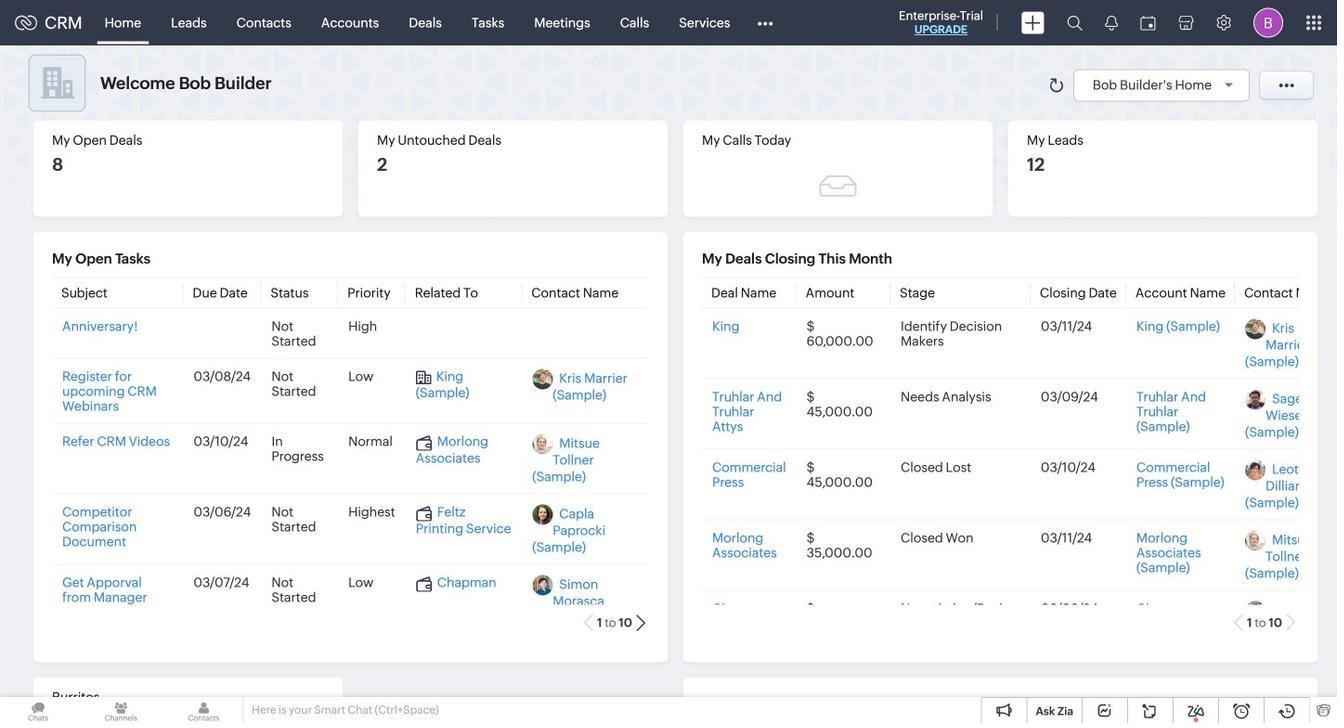 Task type: describe. For each thing, give the bounding box(es) containing it.
signals image
[[1106, 15, 1119, 31]]

signals element
[[1094, 0, 1130, 46]]

calendar image
[[1141, 15, 1157, 30]]

profile image
[[1254, 8, 1284, 38]]

profile element
[[1243, 0, 1295, 45]]

create menu image
[[1022, 12, 1045, 34]]

search element
[[1056, 0, 1094, 46]]



Task type: vqa. For each thing, say whether or not it's contained in the screenshot.
Zoho Directory
no



Task type: locate. For each thing, give the bounding box(es) containing it.
logo image
[[15, 15, 37, 30]]

create menu element
[[1011, 0, 1056, 45]]

channels image
[[83, 698, 159, 724]]

search image
[[1068, 15, 1083, 31]]

contacts image
[[166, 698, 242, 724]]

Other Modules field
[[746, 8, 786, 38]]

chats image
[[0, 698, 76, 724]]



